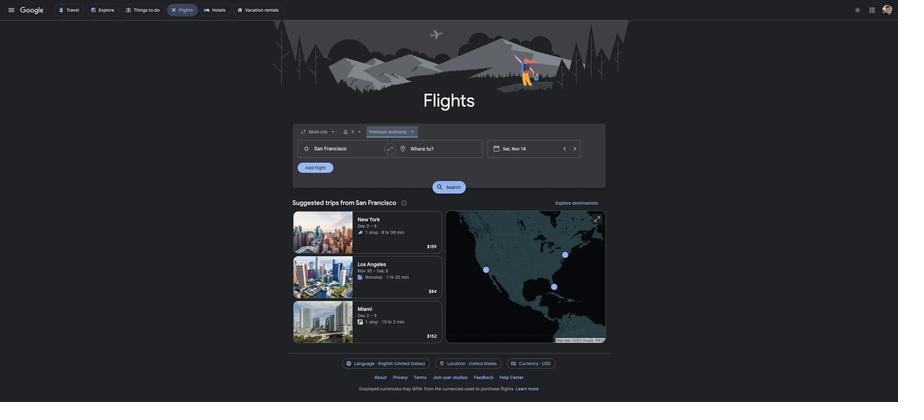 Task type: vqa. For each thing, say whether or not it's contained in the screenshot.
the top Airport
no



Task type: describe. For each thing, give the bounding box(es) containing it.
flights
[[424, 90, 475, 112]]

location
[[448, 361, 466, 367]]

more
[[529, 387, 539, 392]]

3 button
[[340, 124, 365, 140]]

from inside region
[[340, 199, 355, 207]]

1 stop for york
[[366, 230, 378, 235]]

add flight button
[[298, 163, 334, 173]]

2 – 9 inside miami dec 2 – 9
[[367, 314, 377, 319]]

1 for new
[[366, 230, 368, 235]]

flights.
[[501, 387, 515, 392]]

feedback
[[474, 376, 494, 381]]

usd
[[542, 361, 551, 367]]

stop for york
[[369, 230, 378, 235]]

change appearance image
[[851, 3, 866, 18]]

explore destinations
[[556, 201, 598, 206]]

center
[[511, 376, 524, 381]]

explore
[[556, 201, 571, 206]]

states
[[484, 361, 497, 367]]

about link
[[372, 373, 390, 383]]

nonstop
[[366, 275, 383, 280]]

10
[[382, 320, 387, 325]]

the
[[435, 387, 442, 392]]

suggested trips from san francisco
[[293, 199, 397, 207]]

flight
[[315, 165, 326, 171]]

help center
[[500, 376, 524, 381]]

hr for miami
[[388, 320, 392, 325]]

states)
[[411, 361, 425, 367]]

1 for miami
[[366, 320, 368, 325]]

2
[[393, 320, 396, 325]]

main menu image
[[8, 6, 15, 14]]

displayed currencies may differ from the currencies used to purchase flights. learn more
[[360, 387, 539, 392]]

$159
[[427, 244, 437, 250]]

$152
[[427, 334, 437, 340]]

learn more link
[[516, 387, 539, 392]]

search button
[[433, 181, 466, 194]]

help
[[500, 376, 509, 381]]

1 horizontal spatial from
[[424, 387, 434, 392]]

united
[[469, 361, 483, 367]]

nov
[[358, 269, 366, 274]]

displayed
[[360, 387, 379, 392]]

Departure text field
[[503, 141, 559, 158]]

152 US dollars text field
[[427, 334, 437, 340]]

angeles
[[367, 262, 386, 268]]

may
[[403, 387, 411, 392]]

frontier and spirit image
[[358, 230, 363, 235]]

add
[[305, 165, 314, 171]]

Where to? text field
[[392, 140, 483, 158]]

1 stop for dec
[[366, 320, 378, 325]]

about
[[375, 376, 387, 381]]

learn
[[516, 387, 528, 392]]

1 currencies from the left
[[380, 387, 402, 392]]

1 vertical spatial 1
[[387, 275, 389, 280]]

2 currencies from the left
[[443, 387, 464, 392]]

francisco
[[368, 199, 397, 207]]

dec inside miami dec 2 – 9
[[358, 314, 366, 319]]

new
[[358, 217, 369, 223]]

Flight search field
[[288, 124, 611, 196]]



Task type: locate. For each thing, give the bounding box(es) containing it.
dec up frontier icon
[[358, 314, 366, 319]]

 image for los angeles
[[384, 275, 385, 281]]

1 vertical spatial stop
[[369, 320, 378, 325]]

1 vertical spatial hr
[[390, 275, 394, 280]]

8 hr 38 min
[[382, 230, 405, 235]]

min for los angeles
[[402, 275, 409, 280]]

3
[[352, 130, 354, 135]]

min
[[397, 230, 405, 235], [402, 275, 409, 280], [397, 320, 405, 325]]

 image
[[379, 230, 381, 236], [384, 275, 385, 281]]

1 vertical spatial 2 – 9
[[367, 314, 377, 319]]

1
[[366, 230, 368, 235], [387, 275, 389, 280], [366, 320, 368, 325]]

2 vertical spatial min
[[397, 320, 405, 325]]

min right 2
[[397, 320, 405, 325]]

min right 38
[[397, 230, 405, 235]]

join user studies link
[[430, 373, 471, 383]]

1 1 stop from the top
[[366, 230, 378, 235]]

10 hr 2 min
[[382, 320, 405, 325]]

2 vertical spatial hr
[[388, 320, 392, 325]]

language
[[354, 361, 375, 367]]

1 vertical spatial  image
[[384, 275, 385, 281]]

None field
[[298, 126, 339, 138], [367, 126, 418, 138], [298, 126, 339, 138], [367, 126, 418, 138]]

help center link
[[497, 373, 527, 383]]

1 stop down new york dec 2 – 9
[[366, 230, 378, 235]]

None text field
[[298, 140, 389, 158]]

stop left "10"
[[369, 320, 378, 325]]

hr
[[386, 230, 390, 235], [390, 275, 394, 280], [388, 320, 392, 325]]

30 – dec
[[367, 269, 385, 274]]

san
[[356, 199, 367, 207]]

to
[[476, 387, 480, 392]]

0 vertical spatial dec
[[358, 224, 366, 229]]

miami dec 2 – 9
[[358, 307, 377, 319]]

0 vertical spatial  image
[[379, 230, 381, 236]]

min right 32
[[402, 275, 409, 280]]

1 horizontal spatial currencies
[[443, 387, 464, 392]]

2 – 9 down the york
[[367, 224, 377, 229]]

2 vertical spatial 1
[[366, 320, 368, 325]]

currencies down join user studies link
[[443, 387, 464, 392]]

join
[[433, 376, 442, 381]]

english
[[378, 361, 393, 367]]

1 2 – 9 from the top
[[367, 224, 377, 229]]

from left the
[[424, 387, 434, 392]]

1 stop from the top
[[369, 230, 378, 235]]

1 dec from the top
[[358, 224, 366, 229]]

studies
[[453, 376, 468, 381]]

join user studies
[[433, 376, 468, 381]]

8
[[382, 230, 384, 235]]

hr for new york
[[386, 230, 390, 235]]

stop
[[369, 230, 378, 235], [369, 320, 378, 325]]

currencies
[[380, 387, 402, 392], [443, 387, 464, 392]]

0 vertical spatial min
[[397, 230, 405, 235]]

1 right frontier icon
[[366, 320, 368, 325]]

0 vertical spatial 1 stop
[[366, 230, 378, 235]]

1 down 6
[[387, 275, 389, 280]]

 image
[[379, 319, 381, 326]]

 image right nonstop
[[384, 275, 385, 281]]

york
[[370, 217, 380, 223]]

0 vertical spatial 2 – 9
[[367, 224, 377, 229]]

privacy link
[[390, 373, 411, 383]]

1 hr 32 min
[[387, 275, 409, 280]]

hr left 32
[[390, 275, 394, 280]]

feedback link
[[471, 373, 497, 383]]

 image for new york
[[379, 230, 381, 236]]

differ
[[412, 387, 423, 392]]

currencies down privacy link
[[380, 387, 402, 392]]

0 horizontal spatial  image
[[379, 230, 381, 236]]

32
[[395, 275, 401, 280]]

min for miami
[[397, 320, 405, 325]]

159 US dollars text field
[[427, 244, 437, 250]]

0 vertical spatial stop
[[369, 230, 378, 235]]

1 stop
[[366, 230, 378, 235], [366, 320, 378, 325]]

trips
[[326, 199, 339, 207]]

united image
[[358, 275, 363, 280]]

1 horizontal spatial  image
[[384, 275, 385, 281]]

suggested trips from san francisco region
[[293, 196, 606, 346]]

destinations
[[573, 201, 598, 206]]

2 – 9
[[367, 224, 377, 229], [367, 314, 377, 319]]

terms link
[[411, 373, 430, 383]]

1 vertical spatial min
[[402, 275, 409, 280]]

privacy
[[393, 376, 408, 381]]

from
[[340, 199, 355, 207], [424, 387, 434, 392]]

1 right frontier and spirit image at the left bottom of page
[[366, 230, 368, 235]]

1 vertical spatial dec
[[358, 314, 366, 319]]

los
[[358, 262, 366, 268]]

84 US dollars text field
[[429, 289, 437, 295]]

dec
[[358, 224, 366, 229], [358, 314, 366, 319]]

united states
[[469, 361, 497, 367]]

(united
[[394, 361, 410, 367]]

english (united states)
[[378, 361, 425, 367]]

 image left 8
[[379, 230, 381, 236]]

currency
[[519, 361, 539, 367]]

explore destinations button
[[548, 196, 606, 211]]

min for new york
[[397, 230, 405, 235]]

miami
[[358, 307, 372, 313]]

hr left 2
[[388, 320, 392, 325]]

stop for dec
[[369, 320, 378, 325]]

1 stop down miami dec 2 – 9 in the bottom left of the page
[[366, 320, 378, 325]]

dec inside new york dec 2 – 9
[[358, 224, 366, 229]]

none text field inside flight "search box"
[[298, 140, 389, 158]]

purchase
[[481, 387, 500, 392]]

dec up frontier and spirit image at the left bottom of page
[[358, 224, 366, 229]]

frontier image
[[358, 320, 363, 325]]

2 1 stop from the top
[[366, 320, 378, 325]]

38
[[391, 230, 396, 235]]

used
[[465, 387, 475, 392]]

0 vertical spatial 1
[[366, 230, 368, 235]]

1 vertical spatial 1 stop
[[366, 320, 378, 325]]

0 horizontal spatial from
[[340, 199, 355, 207]]

los angeles nov 30 – dec 6
[[358, 262, 389, 274]]

terms
[[414, 376, 427, 381]]

new york dec 2 – 9
[[358, 217, 380, 229]]

2 – 9 down miami
[[367, 314, 377, 319]]

user
[[443, 376, 452, 381]]

0 vertical spatial from
[[340, 199, 355, 207]]

2 stop from the top
[[369, 320, 378, 325]]

hr for los angeles
[[390, 275, 394, 280]]

0 horizontal spatial currencies
[[380, 387, 402, 392]]

hr right 8
[[386, 230, 390, 235]]

6
[[386, 269, 389, 274]]

1 vertical spatial from
[[424, 387, 434, 392]]

add flight
[[305, 165, 326, 171]]

0 vertical spatial hr
[[386, 230, 390, 235]]

from left san
[[340, 199, 355, 207]]

2 2 – 9 from the top
[[367, 314, 377, 319]]

2 – 9 inside new york dec 2 – 9
[[367, 224, 377, 229]]

2 dec from the top
[[358, 314, 366, 319]]

search
[[447, 185, 461, 190]]

suggested
[[293, 199, 324, 207]]

stop left 8
[[369, 230, 378, 235]]

$84
[[429, 289, 437, 295]]



